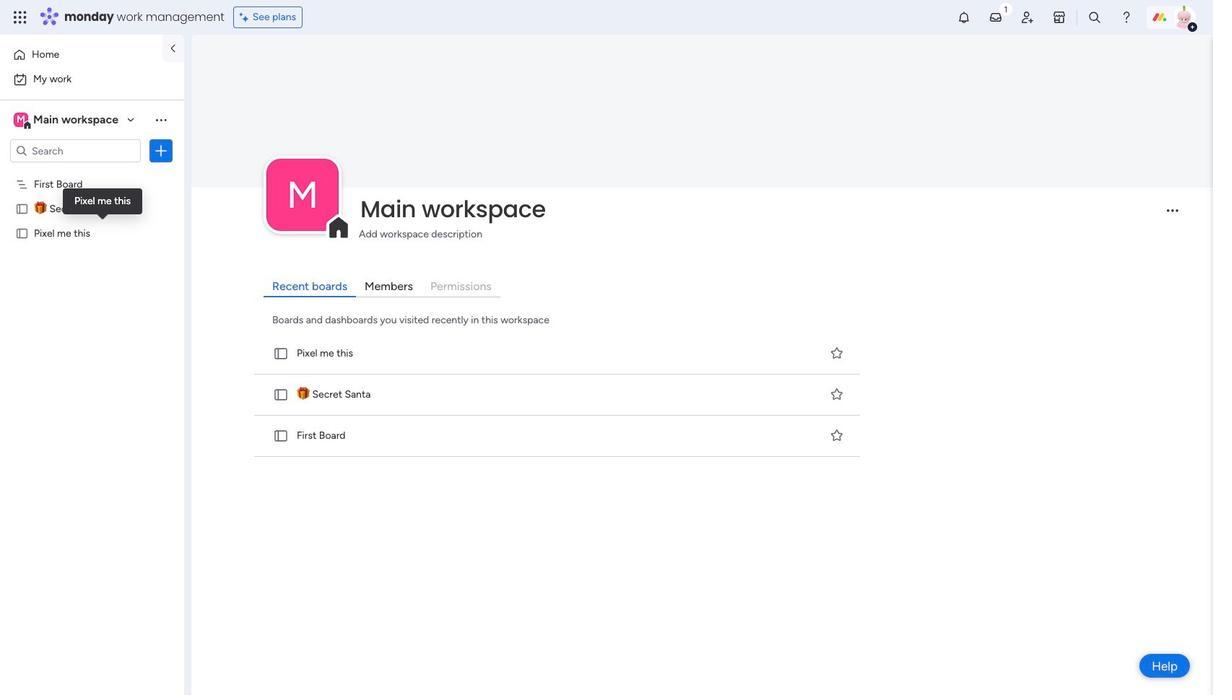 Task type: vqa. For each thing, say whether or not it's contained in the screenshot.
the bottom Public board image
yes



Task type: locate. For each thing, give the bounding box(es) containing it.
1 horizontal spatial workspace image
[[267, 159, 339, 231]]

see plans image
[[240, 9, 253, 25]]

1 vertical spatial option
[[9, 68, 176, 91]]

search everything image
[[1088, 10, 1103, 25]]

select product image
[[13, 10, 27, 25]]

0 vertical spatial option
[[9, 43, 154, 66]]

add to favorites image
[[830, 346, 845, 361], [830, 388, 845, 402], [830, 429, 845, 443]]

0 vertical spatial add to favorites image
[[830, 346, 845, 361]]

workspace image
[[14, 112, 28, 128], [267, 159, 339, 231]]

2 add to favorites image from the top
[[830, 388, 845, 402]]

invite members image
[[1021, 10, 1035, 25]]

public board image
[[15, 202, 29, 215], [15, 226, 29, 240], [273, 346, 289, 362], [273, 428, 289, 444]]

help image
[[1120, 10, 1134, 25]]

public board image
[[273, 387, 289, 403]]

list box
[[0, 169, 184, 440]]

None field
[[357, 194, 1155, 225]]

option
[[9, 43, 154, 66], [9, 68, 176, 91], [0, 171, 184, 174]]

0 vertical spatial workspace image
[[14, 112, 28, 128]]

2 vertical spatial add to favorites image
[[830, 429, 845, 443]]

Search in workspace field
[[30, 143, 121, 159]]

1 vertical spatial add to favorites image
[[830, 388, 845, 402]]

1 add to favorites image from the top
[[830, 346, 845, 361]]



Task type: describe. For each thing, give the bounding box(es) containing it.
0 horizontal spatial workspace image
[[14, 112, 28, 128]]

quick search results list box
[[251, 334, 865, 457]]

options image
[[154, 144, 168, 158]]

1 vertical spatial workspace image
[[267, 159, 339, 231]]

workspace selection element
[[14, 111, 121, 130]]

2 vertical spatial option
[[0, 171, 184, 174]]

update feed image
[[989, 10, 1004, 25]]

notifications image
[[957, 10, 972, 25]]

monday marketplace image
[[1053, 10, 1067, 25]]

3 add to favorites image from the top
[[830, 429, 845, 443]]

v2 ellipsis image
[[1168, 210, 1179, 222]]

workspace options image
[[154, 113, 168, 127]]

1 image
[[1000, 1, 1013, 17]]

ruby anderson image
[[1174, 6, 1197, 29]]



